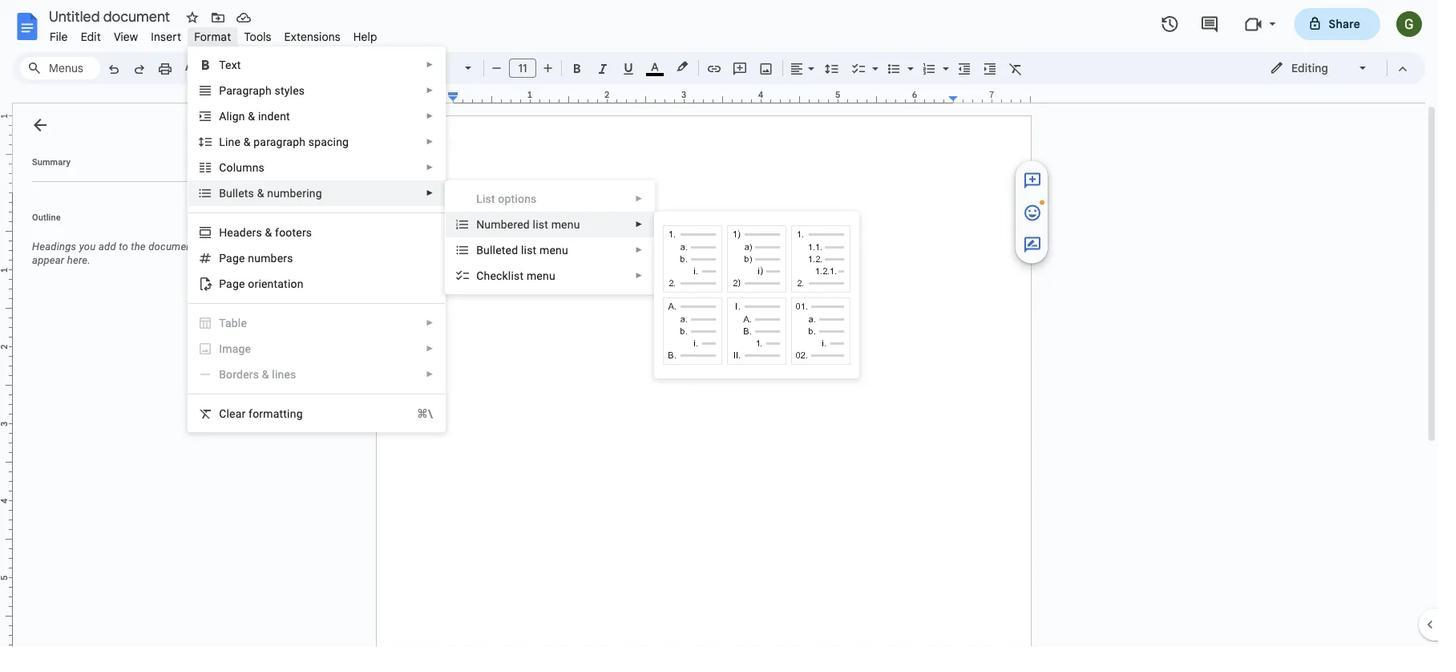 Task type: vqa. For each thing, say whether or not it's contained in the screenshot.


Task type: describe. For each thing, give the bounding box(es) containing it.
1 row from the top
[[661, 223, 853, 295]]

Rename text field
[[43, 6, 180, 26]]

menu item containing list
[[476, 191, 643, 207]]

page orientation
[[219, 277, 304, 290]]

ine
[[225, 135, 241, 148]]

a lign & indent
[[219, 109, 290, 123]]

menu for umbered list menu
[[551, 218, 580, 231]]

m
[[222, 342, 232, 355]]

table menu item
[[198, 315, 434, 331]]

file
[[50, 30, 68, 44]]

bulleted list menu image
[[904, 58, 914, 63]]

row 2. column 2. roman upper, latin upper, decimal element
[[727, 297, 787, 365]]

here.
[[67, 254, 90, 266]]

file menu item
[[43, 27, 74, 46]]

i
[[219, 342, 222, 355]]

orientation
[[248, 277, 304, 290]]

ptions
[[505, 192, 537, 205]]

page numbers u element
[[219, 251, 298, 265]]

l ine & paragraph spacing
[[219, 135, 349, 148]]

menu containing list
[[445, 0, 655, 499]]

list options o element
[[476, 192, 542, 205]]

share
[[1329, 17, 1361, 31]]

n for u
[[248, 251, 254, 265]]

umbered
[[485, 218, 530, 231]]

text color image
[[646, 57, 664, 76]]

list for umbered
[[533, 218, 548, 231]]

left margin image
[[377, 91, 458, 103]]

spacing
[[308, 135, 349, 148]]

p aragraph styles
[[219, 84, 305, 97]]

Font size text field
[[510, 59, 536, 78]]

line & paragraph spacing image
[[823, 57, 841, 79]]

add
[[99, 241, 116, 253]]

lear
[[226, 407, 246, 420]]

& for ine
[[243, 135, 251, 148]]

checklist menu image
[[868, 58, 879, 63]]

paragraph
[[254, 135, 306, 148]]

► inside 'borders & lines' menu item
[[426, 370, 434, 379]]

Menus field
[[20, 57, 100, 79]]

align & indent a element
[[219, 109, 295, 123]]

list for ulleted
[[521, 243, 537, 257]]

columns n element
[[219, 161, 269, 174]]

ulleted
[[484, 243, 518, 257]]

will
[[198, 241, 214, 253]]

s for n
[[259, 161, 265, 174]]

extensions
[[284, 30, 341, 44]]

table
[[219, 316, 247, 330]]

view menu item
[[107, 27, 145, 46]]

b
[[476, 243, 484, 257]]

to
[[119, 241, 128, 253]]

borders & lines
[[219, 368, 296, 381]]

& for eaders
[[265, 226, 272, 239]]

► for age
[[426, 344, 434, 353]]

h
[[219, 226, 227, 239]]

c lear formatting
[[219, 407, 303, 420]]

footers
[[275, 226, 312, 239]]

you
[[79, 241, 96, 253]]

► for b ulleted list menu
[[635, 245, 643, 255]]

tools menu item
[[238, 27, 278, 46]]

formatting
[[249, 407, 303, 420]]

i m age
[[219, 342, 251, 355]]

► inside table menu item
[[426, 318, 434, 328]]

borders & lines menu item
[[198, 366, 434, 382]]

h eaders & footers
[[219, 226, 312, 239]]

ecklist
[[490, 269, 524, 282]]

lines
[[272, 368, 296, 381]]

insert
[[151, 30, 181, 44]]

insert image image
[[757, 57, 776, 79]]

line & paragraph spacing l element
[[219, 135, 354, 148]]

headings
[[32, 241, 76, 253]]

share button
[[1294, 8, 1381, 40]]

the
[[131, 241, 146, 253]]

2 vertical spatial menu
[[527, 269, 555, 282]]

outline
[[32, 212, 61, 222]]

l
[[219, 135, 225, 148]]

text
[[219, 58, 241, 71]]

arial option
[[411, 57, 455, 79]]

page for page n u mbers
[[219, 251, 245, 265]]

bulle
[[219, 186, 244, 200]]

row 2. column 1. latin upper, latin lower, roman lower element
[[663, 297, 723, 365]]

p
[[219, 84, 226, 97]]

row 2. column 3. decimal zero, latin lower, roman lower element
[[791, 297, 851, 365]]

menu bar banner
[[0, 0, 1438, 647]]

h
[[484, 269, 490, 282]]

b ulleted list menu
[[476, 243, 568, 257]]

application containing share
[[0, 0, 1438, 647]]

Font size field
[[509, 59, 543, 79]]

eaders
[[227, 226, 262, 239]]

aragraph
[[226, 84, 272, 97]]

s for t
[[248, 186, 254, 200]]

bulle t s & numbering
[[219, 186, 322, 200]]

c for lear
[[219, 407, 226, 420]]

numbered list menu n element
[[476, 218, 585, 231]]

list o ptions
[[476, 192, 537, 205]]



Task type: locate. For each thing, give the bounding box(es) containing it.
right margin image
[[949, 91, 1030, 103]]

menu containing text
[[188, 47, 446, 432]]

row down row 1. column 2. decimal, latin lower, roman lower with parenthesis element
[[661, 295, 853, 367]]

format menu item
[[188, 27, 238, 46]]

colum
[[219, 161, 252, 174]]

format
[[194, 30, 231, 44]]

colum n s
[[219, 161, 265, 174]]

appear
[[32, 254, 64, 266]]

o
[[498, 192, 505, 205]]

1 horizontal spatial s
[[259, 161, 265, 174]]

0 vertical spatial n
[[252, 161, 259, 174]]

image m element
[[219, 342, 256, 355]]

& right the 'lign'
[[248, 109, 255, 123]]

& left lines
[[262, 368, 269, 381]]

row up row 2. column 2. roman upper, latin upper, decimal element
[[661, 223, 853, 295]]

paragraph styles p element
[[219, 84, 310, 97]]

1 vertical spatial page
[[219, 277, 245, 290]]

1 vertical spatial menu item
[[198, 341, 434, 357]]

page down page n u mbers
[[219, 277, 245, 290]]

outline heading
[[13, 211, 231, 233]]

extensions menu item
[[278, 27, 347, 46]]

page
[[219, 251, 245, 265], [219, 277, 245, 290]]

view
[[114, 30, 138, 44]]

tools
[[244, 30, 271, 44]]

menu item up numbered list menu n element
[[476, 191, 643, 207]]

► for ecklist menu
[[635, 271, 643, 280]]

edit menu item
[[74, 27, 107, 46]]

top margin image
[[0, 116, 12, 197]]

main toolbar
[[99, 0, 1074, 455]]

► for p aragraph styles
[[426, 86, 434, 95]]

list up the bulleted list menu b element
[[533, 218, 548, 231]]

row 1. column 3. decimal outline element
[[791, 225, 851, 293]]

0 horizontal spatial c
[[219, 407, 226, 420]]

mbers
[[261, 251, 293, 265]]

c for h
[[476, 269, 484, 282]]

page left u
[[219, 251, 245, 265]]

menu for ulleted list menu
[[540, 243, 568, 257]]

⌘backslash element
[[398, 406, 433, 422]]

borders & lines q element
[[219, 368, 301, 381]]

add comment image
[[1023, 171, 1042, 190]]

0 vertical spatial c
[[476, 269, 484, 282]]

page n u mbers
[[219, 251, 293, 265]]

u
[[254, 251, 261, 265]]

& for lign
[[248, 109, 255, 123]]

1 page from the top
[[219, 251, 245, 265]]

1 horizontal spatial c
[[476, 269, 484, 282]]

Star checkbox
[[181, 6, 204, 29]]

menu down numbered list menu n element
[[540, 243, 568, 257]]

n
[[252, 161, 259, 174], [248, 251, 254, 265]]

headers & footers h element
[[219, 226, 317, 239]]

bulleted list menu b element
[[476, 243, 573, 257]]

n
[[476, 218, 485, 231]]

0 vertical spatial menu item
[[476, 191, 643, 207]]

& right ine
[[243, 135, 251, 148]]

page orientation 3 element
[[219, 277, 308, 290]]

table 2 element
[[219, 316, 252, 330]]

menu item containing i
[[198, 341, 434, 357]]

► for s
[[426, 163, 434, 172]]

help
[[353, 30, 377, 44]]

& right t
[[257, 186, 264, 200]]

► for s & numbering
[[426, 188, 434, 198]]

clear formatting c element
[[219, 407, 308, 420]]

0 vertical spatial list
[[533, 218, 548, 231]]

menu bar
[[43, 21, 384, 47]]

arial
[[411, 61, 435, 75]]

s right bulle
[[248, 186, 254, 200]]

n umbered list menu
[[476, 218, 580, 231]]

2 row from the top
[[661, 295, 853, 367]]

document outline element
[[13, 103, 231, 647]]

summary heading
[[32, 156, 70, 168]]

borders
[[219, 368, 259, 381]]

menu
[[445, 0, 655, 499], [188, 47, 446, 432]]

s right colum
[[259, 161, 265, 174]]

editing
[[1292, 61, 1328, 75]]

c down b on the left top
[[476, 269, 484, 282]]

1 vertical spatial s
[[248, 186, 254, 200]]

2 page from the top
[[219, 277, 245, 290]]

edit
[[81, 30, 101, 44]]

menu
[[551, 218, 580, 231], [540, 243, 568, 257], [527, 269, 555, 282]]

numbering
[[267, 186, 322, 200]]

0 horizontal spatial s
[[248, 186, 254, 200]]

age
[[232, 342, 251, 355]]

menu bar inside menu bar banner
[[43, 21, 384, 47]]

c h ecklist menu
[[476, 269, 555, 282]]

styles
[[275, 84, 305, 97]]

row 1. column 1. decimal, latin lower, roman lower with period element
[[663, 225, 723, 293]]

1 horizontal spatial menu item
[[476, 191, 643, 207]]

⌘\
[[417, 407, 433, 420]]

indent
[[258, 109, 290, 123]]

0 horizontal spatial menu item
[[198, 341, 434, 357]]

headings you add to the document will appear here.
[[32, 241, 214, 266]]

menu up the bulleted list menu b element
[[551, 218, 580, 231]]

document
[[148, 241, 196, 253]]

help menu item
[[347, 27, 384, 46]]

editing button
[[1259, 56, 1380, 80]]

application
[[0, 0, 1438, 647]]

n up bulle t s & numbering at the top left of page
[[252, 161, 259, 174]]

► for l ine & paragraph spacing
[[426, 137, 434, 146]]

& right eaders
[[265, 226, 272, 239]]

0 vertical spatial menu
[[551, 218, 580, 231]]

text s element
[[219, 58, 246, 71]]

1 vertical spatial list
[[521, 243, 537, 257]]

n for s
[[252, 161, 259, 174]]

list
[[533, 218, 548, 231], [521, 243, 537, 257]]

checklist menu h element
[[476, 269, 560, 282]]

&
[[248, 109, 255, 123], [243, 135, 251, 148], [257, 186, 264, 200], [265, 226, 272, 239], [262, 368, 269, 381]]

row
[[661, 223, 853, 295], [661, 295, 853, 367]]

page for page orientation
[[219, 277, 245, 290]]

1 vertical spatial c
[[219, 407, 226, 420]]

► for n umbered list menu
[[635, 220, 643, 229]]

row 1. column 2. decimal, latin lower, roman lower with parenthesis element
[[727, 225, 787, 293]]

add emoji reaction image
[[1023, 203, 1042, 222]]

lign
[[226, 109, 245, 123]]

list
[[476, 192, 495, 205]]

highlight color image
[[673, 57, 691, 76]]

insert menu item
[[145, 27, 188, 46]]

0 vertical spatial page
[[219, 251, 245, 265]]

► for a lign & indent
[[426, 111, 434, 121]]

menu down the bulleted list menu b element
[[527, 269, 555, 282]]

bullets & numbering t element
[[219, 186, 327, 200]]

t
[[244, 186, 248, 200]]

0 vertical spatial s
[[259, 161, 265, 174]]

mode and view toolbar
[[1258, 52, 1416, 84]]

1 vertical spatial n
[[248, 251, 254, 265]]

menu item down table menu item
[[198, 341, 434, 357]]

c
[[476, 269, 484, 282], [219, 407, 226, 420]]

1 vertical spatial menu
[[540, 243, 568, 257]]

a
[[219, 109, 226, 123]]

& inside menu item
[[262, 368, 269, 381]]

menu item
[[476, 191, 643, 207], [198, 341, 434, 357]]

►
[[426, 60, 434, 69], [426, 86, 434, 95], [426, 111, 434, 121], [426, 137, 434, 146], [426, 163, 434, 172], [426, 188, 434, 198], [635, 194, 643, 203], [635, 220, 643, 229], [635, 245, 643, 255], [635, 271, 643, 280], [426, 318, 434, 328], [426, 344, 434, 353], [426, 370, 434, 379]]

s
[[259, 161, 265, 174], [248, 186, 254, 200]]

summary
[[32, 157, 70, 167]]

suggest edits image
[[1023, 235, 1042, 254]]

list down n umbered list menu
[[521, 243, 537, 257]]

menu bar containing file
[[43, 21, 384, 47]]

c down borders
[[219, 407, 226, 420]]

n left mbers
[[248, 251, 254, 265]]



